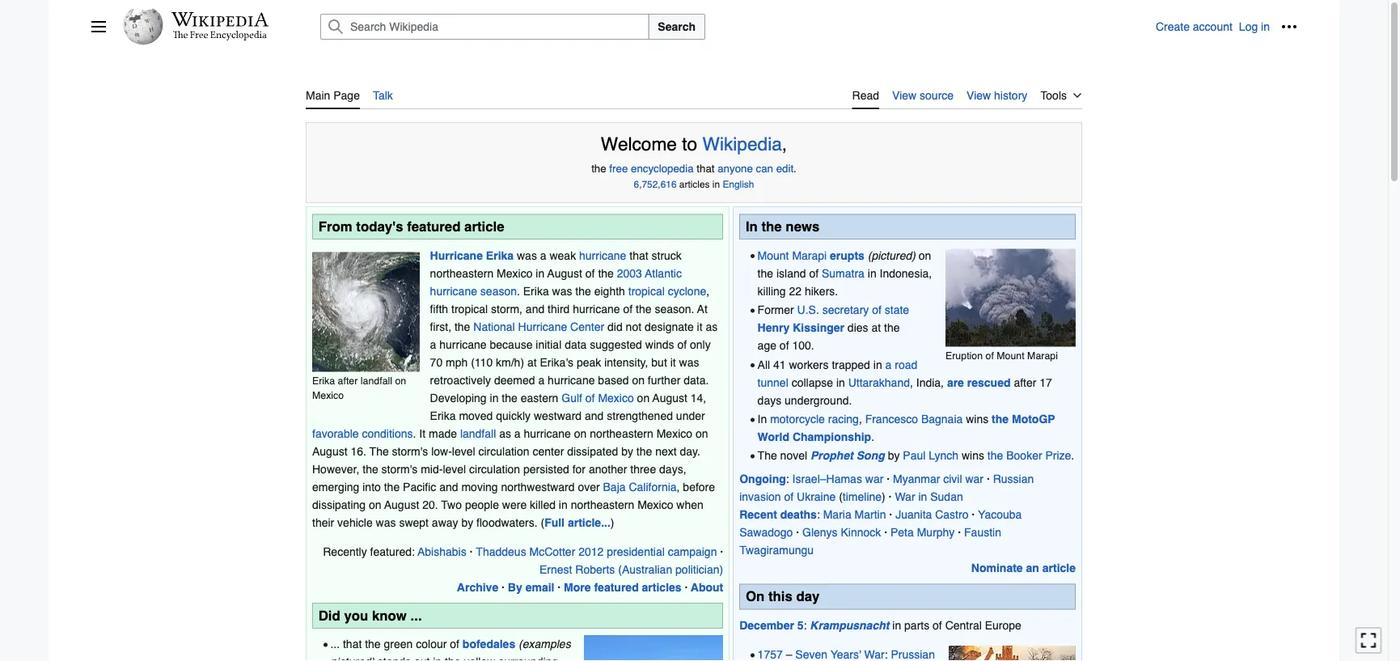 Task type: vqa. For each thing, say whether or not it's contained in the screenshot.


Task type: locate. For each thing, give the bounding box(es) containing it.
1 vertical spatial it
[[671, 356, 676, 369]]

the motogp world championship link
[[758, 413, 1056, 443]]

by left the paul
[[888, 449, 900, 462]]

a down quickly
[[514, 427, 521, 440]]

was
[[517, 249, 537, 262], [552, 284, 572, 297], [679, 356, 700, 369], [376, 516, 396, 529]]

in down the english "link"
[[746, 219, 758, 234]]

level down low-
[[443, 463, 466, 475]]

,
[[782, 133, 787, 154], [707, 284, 710, 297], [910, 376, 913, 389], [859, 413, 862, 425], [677, 480, 680, 493]]

2003 atlantic hurricane season
[[430, 267, 682, 297]]

0 vertical spatial as
[[706, 320, 718, 333]]

of inside that struck northeastern mexico in august of the
[[586, 267, 595, 280]]

0 horizontal spatial hurricane
[[430, 249, 483, 262]]

in right log
[[1262, 20, 1270, 33]]

1 vertical spatial tropical
[[452, 302, 488, 315]]

of right colour
[[450, 638, 460, 651]]

0 horizontal spatial at
[[528, 356, 537, 369]]

as down quickly
[[499, 427, 511, 440]]

mexico down california
[[638, 498, 674, 511]]

0 horizontal spatial the
[[370, 445, 389, 458]]

2 vertical spatial that
[[343, 638, 362, 651]]

erika up favorable
[[312, 375, 335, 387]]

marapi up island
[[792, 249, 827, 262]]

and inside , fifth tropical storm, and third hurricane of the season. at first, the
[[526, 302, 545, 315]]

of inside on the island of
[[810, 267, 819, 280]]

1 horizontal spatial mount
[[997, 350, 1025, 362]]

abishabis
[[418, 545, 467, 558]]

mccotter
[[530, 545, 576, 558]]

the up killing
[[758, 267, 774, 280]]

1 vertical spatial northeastern
[[590, 427, 654, 440]]

erupts link
[[830, 249, 865, 262]]

by up three
[[622, 445, 634, 458]]

mexico inside "erika after landfall on mexico"
[[312, 389, 344, 401]]

, inside welcome to wikipedia , the free encyclopedia that anyone can edit . 6,752,616 articles in english
[[782, 133, 787, 154]]

0 horizontal spatial war
[[865, 648, 885, 661]]

tropical
[[629, 284, 665, 297], [452, 302, 488, 315]]

of up not
[[623, 302, 633, 315]]

0 horizontal spatial as
[[499, 427, 511, 440]]

0 horizontal spatial landfall
[[361, 375, 392, 387]]

a inside a road tunnel
[[886, 358, 892, 371]]

landfall up conditions on the bottom left of page
[[361, 375, 392, 387]]

hurricane
[[430, 249, 483, 262], [518, 320, 567, 333]]

by inside , before dissipating on august 20. two people were killed in northeastern mexico when their vehicle was swept away by floodwaters. (
[[462, 516, 474, 529]]

talk
[[373, 89, 393, 102]]

create account link
[[1156, 20, 1233, 33]]

1 vertical spatial and
[[585, 409, 604, 422]]

0 vertical spatial northeastern
[[430, 267, 494, 280]]

2 horizontal spatial that
[[697, 162, 715, 174]]

on inside on the island of
[[919, 249, 932, 262]]

1 horizontal spatial tropical
[[629, 284, 665, 297]]

0 vertical spatial article
[[465, 219, 505, 234]]

1 horizontal spatial the
[[758, 449, 777, 462]]

the inside 'as a hurricane on northeastern mexico on august 16. the storm's low-level circulation center dissipated by the next day. however, the storm's mid-level circulation persisted for another three days, emerging into the pacific and moving northwestward over'
[[370, 445, 389, 458]]

data
[[565, 338, 587, 351]]

of inside did not designate it as a hurricane because initial data suggested winds of only 70 mph (110 km/h) at erika's peak intensity, but it was retroactively deemed a hurricane based on further data. developing in the eastern
[[678, 338, 687, 351]]

that up 2003
[[630, 249, 649, 262]]

was left "weak"
[[517, 249, 537, 262]]

1 horizontal spatial marapi
[[1028, 350, 1058, 362]]

1 vertical spatial article
[[1043, 562, 1076, 575]]

politician)
[[676, 563, 724, 576]]

1 view from the left
[[893, 89, 917, 102]]

0 vertical spatial hurricane
[[430, 249, 483, 262]]

. down 'in motorcycle racing , francesco bagnaia wins'
[[872, 430, 875, 443]]

in down (pictured)
[[868, 267, 877, 280]]

in down days
[[758, 413, 767, 425]]

Search Wikipedia search field
[[320, 14, 649, 40]]

and down 'gulf of mexico' link
[[585, 409, 604, 422]]

it right but
[[671, 356, 676, 369]]

baja california link
[[603, 480, 677, 493]]

after up favorable
[[338, 375, 358, 387]]

storm's up pacific
[[382, 463, 418, 475]]

level down landfall link
[[452, 445, 475, 458]]

and up the two
[[440, 480, 458, 493]]

people
[[465, 498, 499, 511]]

erika inside on august 14, erika moved quickly westward and strengthened under favorable conditions . it made landfall
[[430, 409, 456, 422]]

in inside in indonesia, killing 22 hikers.
[[868, 267, 877, 280]]

0 horizontal spatial and
[[440, 480, 458, 493]]

a left "weak"
[[540, 249, 547, 262]]

deemed
[[494, 374, 535, 386]]

1 horizontal spatial view
[[967, 89, 991, 102]]

war right civil
[[966, 473, 984, 486]]

peta murphy
[[891, 526, 955, 539]]

wikipedia link
[[703, 133, 782, 154]]

on up dissipated
[[574, 427, 587, 440]]

mount up rescued
[[997, 350, 1025, 362]]

recent
[[740, 508, 778, 521]]

main content containing welcome to
[[299, 73, 1089, 661]]

2 view from the left
[[967, 89, 991, 102]]

articles
[[680, 179, 710, 190], [642, 581, 682, 594]]

1 horizontal spatial article
[[1043, 562, 1076, 575]]

in down hurricane erika was a weak hurricane
[[536, 267, 545, 280]]

the down state
[[884, 321, 900, 334]]

0 vertical spatial that
[[697, 162, 715, 174]]

marapi
[[792, 249, 827, 262], [1028, 350, 1058, 362]]

, for uttarakhand
[[910, 376, 913, 389]]

. erika was the eighth tropical cyclone
[[517, 284, 707, 297]]

articles down (australian
[[642, 581, 682, 594]]

at down "initial"
[[528, 356, 537, 369]]

view left source
[[893, 89, 917, 102]]

weak
[[550, 249, 576, 262]]

mexico inside , before dissipating on august 20. two people were killed in northeastern mexico when their vehicle was swept away by floodwaters. (
[[638, 498, 674, 511]]

1 horizontal spatial that
[[630, 249, 649, 262]]

in inside did not designate it as a hurricane because initial data suggested winds of only 70 mph (110 km/h) at erika's peak intensity, but it was retroactively deemed a hurricane based on further data. developing in the eastern
[[490, 391, 499, 404]]

1 horizontal spatial war
[[895, 491, 916, 503]]

by
[[508, 581, 523, 594]]

island
[[777, 267, 806, 280]]

, left francesco
[[859, 413, 862, 425]]

0 horizontal spatial mount
[[758, 249, 789, 262]]

eruption
[[946, 350, 983, 362]]

0 vertical spatial circulation
[[479, 445, 530, 458]]

that down to
[[697, 162, 715, 174]]

the inside welcome to wikipedia , the free encyclopedia that anyone can edit . 6,752,616 articles in english
[[592, 162, 607, 174]]

at inside did not designate it as a hurricane because initial data suggested winds of only 70 mph (110 km/h) at erika's peak intensity, but it was retroactively deemed a hurricane based on further data. developing in the eastern
[[528, 356, 537, 369]]

on up strengthened
[[637, 391, 650, 404]]

0 horizontal spatial war
[[866, 473, 884, 486]]

1 vertical spatial landfall
[[460, 427, 496, 440]]

more featured articles link
[[564, 581, 682, 594]]

article up hurricane erika link
[[465, 219, 505, 234]]

erika up season
[[486, 249, 514, 262]]

northeastern down strengthened
[[590, 427, 654, 440]]

featured
[[407, 219, 461, 234], [594, 581, 639, 594]]

in inside welcome to wikipedia , the free encyclopedia that anyone can edit . 6,752,616 articles in english
[[713, 179, 720, 190]]

as down at
[[706, 320, 718, 333]]

favorable conditions link
[[312, 427, 413, 440]]

wins right the bagnaia
[[966, 413, 989, 425]]

1 horizontal spatial at
[[872, 321, 881, 334]]

on down intensity,
[[632, 374, 645, 386]]

0 horizontal spatial featured
[[407, 219, 461, 234]]

tropical up national
[[452, 302, 488, 315]]

conditions
[[362, 427, 413, 440]]

0 vertical spatial war
[[895, 491, 916, 503]]

the left news
[[762, 219, 782, 234]]

war
[[895, 491, 916, 503], [865, 648, 885, 661]]

2012
[[579, 545, 604, 558]]

mexico up favorable
[[312, 389, 344, 401]]

. inside former u.s. secretary of state henry kissinger dies at the age of 100 .
[[811, 339, 815, 352]]

1 horizontal spatial by
[[622, 445, 634, 458]]

of down hurricane link
[[586, 267, 595, 280]]

the up pictured)
[[365, 638, 381, 651]]

, up edit at the right of the page
[[782, 133, 787, 154]]

killed
[[530, 498, 556, 511]]

northwestward
[[501, 480, 575, 493]]

0 horizontal spatial it
[[671, 356, 676, 369]]

in inside , before dissipating on august 20. two people were killed in northeastern mexico when their vehicle was swept away by floodwaters. (
[[559, 498, 568, 511]]

1 vertical spatial marapi
[[1028, 350, 1058, 362]]

view left history
[[967, 89, 991, 102]]

–
[[786, 648, 793, 661]]

persisted
[[524, 463, 569, 475]]

a up eastern at the left bottom of the page
[[538, 374, 545, 386]]

national
[[474, 320, 515, 333]]

, for racing
[[859, 413, 862, 425]]

prussian
[[891, 648, 935, 661]]

hurricane down from today's featured article
[[430, 249, 483, 262]]

the up quickly
[[502, 391, 518, 404]]

of right age
[[780, 339, 789, 352]]

full article...
[[545, 516, 611, 529]]

on down 'under'
[[696, 427, 708, 440]]

of up hikers.
[[810, 267, 819, 280]]

personal tools navigation
[[1156, 14, 1303, 40]]

1 horizontal spatial war
[[966, 473, 984, 486]]

that struck northeastern mexico in august of the
[[430, 249, 682, 280]]

1 horizontal spatial hurricane
[[518, 320, 567, 333]]

marapi up the 17
[[1028, 350, 1058, 362]]

of left state
[[872, 303, 882, 316]]

the left the free link
[[592, 162, 607, 174]]

the
[[370, 445, 389, 458], [758, 449, 777, 462]]

1 horizontal spatial and
[[526, 302, 545, 315]]

1 vertical spatial at
[[528, 356, 537, 369]]

menu image
[[91, 19, 107, 35]]

and up national hurricane center link
[[526, 302, 545, 315]]

initial
[[536, 338, 562, 351]]

2003
[[617, 267, 642, 280]]

hurricane up "initial"
[[518, 320, 567, 333]]

0 vertical spatial in
[[746, 219, 758, 234]]

israel–hamas
[[793, 473, 862, 486]]

recent deaths :
[[740, 508, 823, 521]]

, up at
[[707, 284, 710, 297]]

log in and more options image
[[1282, 19, 1298, 35]]

0 horizontal spatial after
[[338, 375, 358, 387]]

novel
[[781, 449, 808, 462]]

december 5 : krampusnacht in parts of central europe
[[740, 619, 1022, 632]]

in up moved
[[490, 391, 499, 404]]

1 horizontal spatial landfall
[[460, 427, 496, 440]]

as inside did not designate it as a hurricane because initial data suggested winds of only 70 mph (110 km/h) at erika's peak intensity, but it was retroactively deemed a hurricane based on further data. developing in the eastern
[[706, 320, 718, 333]]

central
[[946, 619, 982, 632]]

mexico up next
[[657, 427, 693, 440]]

martin
[[855, 508, 886, 521]]

landfall inside "erika after landfall on mexico"
[[361, 375, 392, 387]]

, down days, on the left bottom of the page
[[677, 480, 680, 493]]

motorcycle
[[770, 413, 825, 425]]

on up conditions on the bottom left of page
[[395, 375, 406, 387]]

0 horizontal spatial tropical
[[452, 302, 488, 315]]

the down hurricane link
[[598, 267, 614, 280]]

1 vertical spatial that
[[630, 249, 649, 262]]

were
[[502, 498, 527, 511]]

was up data.
[[679, 356, 700, 369]]

1 vertical spatial war
[[865, 648, 885, 661]]

december 5 link
[[740, 619, 804, 632]]

0 vertical spatial marapi
[[792, 249, 827, 262]]

1 horizontal spatial after
[[1014, 376, 1037, 389]]

1 vertical spatial in
[[758, 413, 767, 425]]

the up three
[[637, 445, 652, 458]]

. right can
[[794, 162, 797, 174]]

on this day
[[746, 589, 820, 604]]

yacouba
[[978, 508, 1022, 521]]

of left only
[[678, 338, 687, 351]]

english
[[723, 179, 754, 190]]

third
[[548, 302, 570, 315]]

in for in motorcycle racing , francesco bagnaia wins
[[758, 413, 767, 425]]

two
[[441, 498, 462, 511]]

was left swept
[[376, 516, 396, 529]]

atlantic
[[645, 267, 682, 280]]

0 vertical spatial at
[[872, 321, 881, 334]]

recently featured:
[[323, 545, 418, 558]]

a inside 'as a hurricane on northeastern mexico on august 16. the storm's low-level circulation center dissipated by the next day. however, the storm's mid-level circulation persisted for another three days, emerging into the pacific and moving northwestward over'
[[514, 427, 521, 440]]

developing
[[430, 391, 487, 404]]

view for view source
[[893, 89, 917, 102]]

0 horizontal spatial by
[[462, 516, 474, 529]]

in the news
[[746, 219, 820, 234]]

0 horizontal spatial that
[[343, 638, 362, 651]]

circulation up moving on the left of the page
[[469, 463, 520, 475]]

for
[[573, 463, 586, 475]]

article right the an
[[1043, 562, 1076, 575]]

0 vertical spatial it
[[697, 320, 703, 333]]

2 vertical spatial northeastern
[[571, 498, 635, 511]]

landfall down moved
[[460, 427, 496, 440]]

, inside , before dissipating on august 20. two people were killed in northeastern mexico when their vehicle was swept away by floodwaters. (
[[677, 480, 680, 493]]

first,
[[430, 320, 452, 333]]

1 war from the left
[[866, 473, 884, 486]]

hurricane inside , fifth tropical storm, and third hurricane of the season. at first, the
[[573, 302, 620, 315]]

henry kissinger link
[[758, 321, 845, 334]]

that inside welcome to wikipedia , the free encyclopedia that anyone can edit . 6,752,616 articles in english
[[697, 162, 715, 174]]

17
[[1040, 376, 1053, 389]]

after 17 days underground.
[[758, 376, 1053, 407]]

that inside that struck northeastern mexico in august of the
[[630, 249, 649, 262]]

on inside "erika after landfall on mexico"
[[395, 375, 406, 387]]

1 vertical spatial as
[[499, 427, 511, 440]]

70 mph
[[430, 356, 468, 369]]

mexico inside 'as a hurricane on northeastern mexico on august 16. the storm's low-level circulation center dissipated by the next day. however, the storm's mid-level circulation persisted for another three days, emerging into the pacific and moving northwestward over'
[[657, 427, 693, 440]]

at right dies
[[872, 321, 881, 334]]

it up only
[[697, 320, 703, 333]]

and inside 'as a hurricane on northeastern mexico on august 16. the storm's low-level circulation center dissipated by the next day. however, the storm's mid-level circulation persisted for another three days, emerging into the pacific and moving northwestward over'
[[440, 480, 458, 493]]

0 vertical spatial landfall
[[361, 375, 392, 387]]

in indonesia, killing 22 hikers.
[[758, 267, 932, 297]]

erika inside "erika after landfall on mexico"
[[312, 375, 335, 387]]

suggested
[[590, 338, 642, 351]]

was inside did not designate it as a hurricane because initial data suggested winds of only 70 mph (110 km/h) at erika's peak intensity, but it was retroactively deemed a hurricane based on further data. developing in the eastern
[[679, 356, 700, 369]]

mount up island
[[758, 249, 789, 262]]

1 horizontal spatial as
[[706, 320, 718, 333]]

motorcycle racing link
[[770, 413, 859, 425]]

0 horizontal spatial view
[[893, 89, 917, 102]]

war
[[866, 473, 884, 486], [966, 473, 984, 486]]

mount marapi link
[[758, 249, 827, 262]]

baja
[[603, 480, 626, 493]]

hurricane inside 'as a hurricane on northeastern mexico on august 16. the storm's low-level circulation center dissipated by the next day. however, the storm's mid-level circulation persisted for another three days, emerging into the pacific and moving northwestward over'
[[524, 427, 571, 440]]

main content
[[299, 73, 1089, 661]]

world
[[758, 430, 790, 443]]

0 vertical spatial and
[[526, 302, 545, 315]]

2 vertical spatial and
[[440, 480, 458, 493]]

tools
[[1041, 89, 1067, 102]]

0 vertical spatial articles
[[680, 179, 710, 190]]

on inside did not designate it as a hurricane because initial data suggested winds of only 70 mph (110 km/h) at erika's peak intensity, but it was retroactively deemed a hurricane based on further data. developing in the eastern
[[632, 374, 645, 386]]

. down kissinger
[[811, 339, 815, 352]]

not
[[626, 320, 642, 333]]

1 horizontal spatial it
[[697, 320, 703, 333]]

of right the eruption
[[986, 350, 994, 362]]

history
[[995, 89, 1028, 102]]

northeastern down hurricane erika link
[[430, 267, 494, 280]]

the left motogp
[[992, 413, 1009, 425]]

, left the india,
[[910, 376, 913, 389]]

wikipedia image
[[172, 12, 269, 27]]

storm's down it
[[392, 445, 428, 458]]

seven
[[796, 648, 828, 661]]

view for view history
[[967, 89, 991, 102]]

further
[[648, 374, 681, 386]]

1 vertical spatial featured
[[594, 581, 639, 594]]

baja california
[[603, 480, 677, 493]]

the down conditions on the bottom left of page
[[370, 445, 389, 458]]

mexico down hurricane erika was a weak hurricane
[[497, 267, 533, 280]]

2 horizontal spatial and
[[585, 409, 604, 422]]

log
[[1240, 20, 1258, 33]]

log in link
[[1240, 20, 1270, 33]]



Task type: describe. For each thing, give the bounding box(es) containing it.
bofedales link
[[463, 638, 516, 651]]

in motorcycle racing , francesco bagnaia wins
[[758, 413, 992, 425]]

search
[[658, 20, 696, 33]]

in for in the news
[[746, 219, 758, 234]]

did not designate it as a hurricane because initial data suggested winds of only 70 mph (110 km/h) at erika's peak intensity, but it was retroactively deemed a hurricane based on further data. developing in the eastern
[[430, 320, 718, 404]]

gulf of mexico
[[562, 391, 634, 404]]

are rescued link
[[947, 376, 1011, 389]]

eruption of mount marapi image
[[946, 249, 1076, 347]]

floodwaters.
[[477, 516, 538, 529]]

mexico inside that struck northeastern mexico in august of the
[[497, 267, 533, 280]]

another
[[589, 463, 627, 475]]

0 vertical spatial mount
[[758, 249, 789, 262]]

deaths
[[781, 508, 817, 521]]

colour
[[416, 638, 447, 651]]

invasion
[[740, 491, 781, 503]]

erupts
[[830, 249, 865, 262]]

dissipating
[[312, 498, 366, 511]]

recently
[[323, 545, 367, 558]]

main page
[[306, 89, 360, 102]]

1 vertical spatial mount
[[997, 350, 1025, 362]]

, inside , fifth tropical storm, and third hurricane of the season. at first, the
[[707, 284, 710, 297]]

in up "uttarakhand" link
[[874, 358, 883, 371]]

0 horizontal spatial article
[[465, 219, 505, 234]]

because
[[490, 338, 533, 351]]

erika after landfall on mexico image
[[312, 252, 420, 372]]

vehicle
[[338, 516, 373, 529]]

swept
[[399, 516, 429, 529]]

as inside 'as a hurricane on northeastern mexico on august 16. the storm's low-level circulation center dissipated by the next day. however, the storm's mid-level circulation persisted for another three days, emerging into the pacific and moving northwestward over'
[[499, 427, 511, 440]]

0 vertical spatial storm's
[[392, 445, 428, 458]]

. inside on august 14, erika moved quickly westward and strengthened under favorable conditions . it made landfall
[[413, 427, 416, 440]]

krampusnacht link
[[810, 619, 890, 632]]

paul lynch link
[[903, 449, 959, 462]]

an
[[1026, 562, 1040, 575]]

on inside , before dissipating on august 20. two people were killed in northeastern mexico when their vehicle was swept away by floodwaters. (
[[369, 498, 382, 511]]

recent deaths link
[[740, 508, 817, 521]]

view source
[[893, 89, 954, 102]]

intensity,
[[605, 356, 648, 369]]

the inside did not designate it as a hurricane because initial data suggested winds of only 70 mph (110 km/h) at erika's peak intensity, but it was retroactively deemed a hurricane based on further data. developing in the eastern
[[502, 391, 518, 404]]

at
[[697, 302, 708, 315]]

1757 – seven years' war : prussian
[[758, 648, 935, 661]]

myanmar civil war
[[893, 473, 984, 486]]

of right gulf
[[586, 391, 595, 404]]

to
[[682, 133, 698, 154]]

pictured)
[[330, 656, 375, 661]]

the inside that struck northeastern mexico in august of the
[[598, 267, 614, 280]]

was down august
[[552, 284, 572, 297]]

strengthened
[[607, 409, 673, 422]]

after inside "erika after landfall on mexico"
[[338, 375, 358, 387]]

2 war from the left
[[966, 473, 984, 486]]

maria martin link
[[823, 508, 886, 521]]

of inside russian invasion of ukraine
[[784, 491, 794, 503]]

0 vertical spatial wins
[[966, 413, 989, 425]]

the inside "the motogp world championship"
[[992, 413, 1009, 425]]

and inside on august 14, erika moved quickly westward and strengthened under favorable conditions . it made landfall
[[585, 409, 604, 422]]

prussian link
[[891, 648, 935, 661]]

: down novel
[[786, 473, 789, 486]]

, for wikipedia
[[782, 133, 787, 154]]

the up into
[[363, 463, 378, 475]]

a down 'first,'
[[430, 338, 436, 351]]

juanita castro link
[[896, 508, 969, 521]]

struck
[[652, 249, 682, 262]]

francesco bagnaia link
[[866, 413, 963, 425]]

hurricane inside 2003 atlantic hurricane season
[[430, 284, 477, 297]]

europe
[[985, 619, 1022, 632]]

mid-
[[421, 463, 443, 475]]

mexico down based at the bottom
[[598, 391, 634, 404]]

the free encyclopedia image
[[173, 31, 267, 41]]

today's
[[356, 219, 403, 234]]

more
[[564, 581, 591, 594]]

welcome
[[601, 133, 677, 154]]

in inside that struck northeastern mexico in august of the
[[536, 267, 545, 280]]

at inside former u.s. secretary of state henry kissinger dies at the age of 100 .
[[872, 321, 881, 334]]

battle of leuthen image
[[949, 646, 1076, 661]]

2 horizontal spatial by
[[888, 449, 900, 462]]

the right into
[[384, 480, 400, 493]]

6,752,616
[[634, 179, 677, 190]]

1757 link
[[758, 648, 783, 661]]

paul
[[903, 449, 926, 462]]

erika after landfall on mexico
[[312, 375, 406, 401]]

1 horizontal spatial featured
[[594, 581, 639, 594]]

1 vertical spatial articles
[[642, 581, 682, 594]]

6,752,616 link
[[634, 179, 677, 190]]

on inside on august 14, erika moved quickly westward and strengthened under favorable conditions . it made landfall
[[637, 391, 650, 404]]

next
[[656, 445, 677, 458]]

the booker prize link
[[988, 449, 1072, 462]]

free
[[610, 162, 628, 174]]

hurricane erika was a weak hurricane
[[430, 249, 627, 262]]

the right 'first,'
[[455, 320, 470, 333]]

israel–hamas war
[[793, 473, 884, 486]]

1 vertical spatial hurricane
[[518, 320, 567, 333]]

1 vertical spatial storm's
[[382, 463, 418, 475]]

was inside , before dissipating on august 20. two people were killed in northeastern mexico when their vehicle was swept away by floodwaters. (
[[376, 516, 396, 529]]

august 14,
[[653, 391, 707, 404]]

1 vertical spatial wins
[[962, 449, 985, 462]]

1 vertical spatial level
[[443, 463, 466, 475]]

did
[[608, 320, 623, 333]]

: up glenys
[[817, 508, 820, 521]]

: left prussian
[[885, 648, 888, 661]]

1 vertical spatial circulation
[[469, 463, 520, 475]]

erika's
[[540, 356, 574, 369]]

fullscreen image
[[1361, 632, 1377, 648]]

season
[[481, 284, 517, 297]]

on august 14, erika moved quickly westward and strengthened under favorable conditions . it made landfall
[[312, 391, 707, 440]]

russian invasion of ukraine
[[740, 473, 1034, 503]]

edit
[[777, 162, 794, 174]]

racing
[[828, 413, 859, 425]]

winds
[[646, 338, 674, 351]]

over
[[578, 480, 600, 493]]

0 horizontal spatial marapi
[[792, 249, 827, 262]]

uttarakhand link
[[849, 376, 910, 389]]

after inside after 17 days underground.
[[1014, 376, 1037, 389]]

by inside 'as a hurricane on northeastern mexico on august 16. the storm's low-level circulation center dissipated by the next day. however, the storm's mid-level circulation persisted for another three days, emerging into the pacific and moving northwestward over'
[[622, 445, 634, 458]]

tropical inside , fifth tropical storm, and third hurricane of the season. at first, the
[[452, 302, 488, 315]]

of inside , fifth tropical storm, and third hurricane of the season. at first, the
[[623, 302, 633, 315]]

all 41 workers trapped in
[[758, 358, 886, 371]]

by email
[[508, 581, 555, 594]]

the up not
[[636, 302, 652, 315]]

prize
[[1046, 449, 1072, 462]]

road
[[895, 358, 918, 371]]

the down august
[[576, 284, 591, 297]]

in down myanmar
[[919, 491, 928, 503]]

0 vertical spatial level
[[452, 445, 475, 458]]

ongoing
[[740, 473, 786, 486]]

it
[[419, 427, 426, 440]]

parts
[[905, 619, 930, 632]]

. inside welcome to wikipedia , the free encyclopedia that anyone can edit . 6,752,616 articles in english
[[794, 162, 797, 174]]

on
[[746, 589, 765, 604]]

erika up third at the top left of the page
[[523, 284, 549, 297]]

years'
[[831, 648, 861, 661]]

low-
[[431, 445, 452, 458]]

of right the parts
[[933, 619, 942, 632]]

in left the parts
[[893, 619, 902, 632]]

english link
[[723, 179, 754, 190]]

however,
[[312, 463, 360, 475]]

northeastern inside that struck northeastern mexico in august of the
[[430, 267, 494, 280]]

workers
[[789, 358, 829, 371]]

the inside former u.s. secretary of state henry kissinger dies at the age of 100 .
[[884, 321, 900, 334]]

russian invasion of ukraine link
[[740, 473, 1034, 503]]

the inside on the island of
[[758, 267, 774, 280]]

in down trapped
[[837, 376, 845, 389]]

encyclopedia link
[[631, 162, 694, 174]]

from
[[319, 219, 353, 234]]

articles inside welcome to wikipedia , the free encyclopedia that anyone can edit . 6,752,616 articles in english
[[680, 179, 710, 190]]

100
[[793, 339, 811, 352]]

. right the booker
[[1072, 449, 1075, 462]]

Search search field
[[301, 14, 1156, 40]]

day
[[797, 589, 820, 604]]

: down day
[[804, 619, 807, 632]]

their
[[312, 516, 334, 529]]

in inside "personal tools" navigation
[[1262, 20, 1270, 33]]

landfall inside on august 14, erika moved quickly westward and strengthened under favorable conditions . it made landfall
[[460, 427, 496, 440]]

twagiramungu
[[740, 544, 814, 557]]

away
[[432, 516, 458, 529]]

0 vertical spatial tropical
[[629, 284, 665, 297]]

northeastern inside 'as a hurricane on northeastern mexico on august 16. the storm's low-level circulation center dissipated by the next day. however, the storm's mid-level circulation persisted for another three days, emerging into the pacific and moving northwestward over'
[[590, 427, 654, 440]]

the left the booker
[[988, 449, 1004, 462]]

bofedales in the foreground image
[[584, 635, 724, 661]]

. up storm,
[[517, 284, 520, 297]]

0 vertical spatial featured
[[407, 219, 461, 234]]

season.
[[655, 302, 695, 315]]

northeastern inside , before dissipating on august 20. two people were killed in northeastern mexico when their vehicle was swept away by floodwaters. (
[[571, 498, 635, 511]]

featured:
[[370, 545, 415, 558]]

presidential
[[607, 545, 665, 558]]

tunnel
[[758, 376, 789, 389]]

abishabis link
[[418, 545, 467, 558]]

sumatra link
[[822, 267, 865, 280]]



